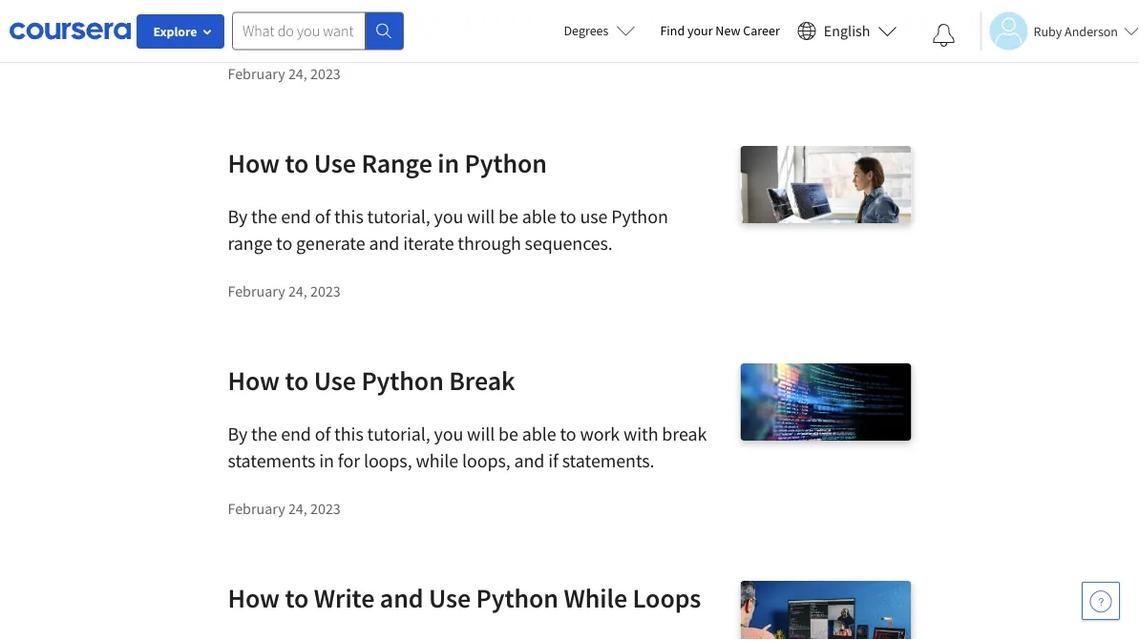 Task type: vqa. For each thing, say whether or not it's contained in the screenshot.
loops
yes



Task type: describe. For each thing, give the bounding box(es) containing it.
be for how to use python break
[[499, 423, 518, 446]]

february 24, 2023 for how to use python break
[[228, 499, 341, 519]]

statements inside by the end of this tutorial, you will be able to work with break statements in for loops, while loops, and if statements.
[[228, 449, 316, 473]]

loops
[[633, 582, 701, 615]]

how to use python break
[[228, 364, 515, 398]]

able for how to use python break
[[522, 423, 556, 446]]

the for how to use python break
[[251, 423, 277, 446]]

show notifications image
[[933, 24, 955, 47]]

generate
[[296, 232, 365, 255]]

if
[[548, 449, 558, 473]]

find your new career link
[[651, 19, 790, 43]]

of inside refresh your memory of python loop statements and functions with this cheat sheet.
[[401, 0, 417, 11]]

python left break at the bottom of the page
[[361, 364, 444, 398]]

ruby
[[1034, 22, 1062, 40]]

end for python
[[281, 423, 311, 446]]

python up through
[[465, 147, 547, 180]]

range
[[228, 232, 272, 255]]

[featured image] a programmer examines code while on a video call with other members of his coding team. image
[[741, 582, 912, 640]]

1 horizontal spatial in
[[438, 147, 459, 180]]

1 february 24, 2023 from the top
[[228, 64, 341, 83]]

you for break
[[434, 423, 463, 446]]

use for python
[[314, 364, 356, 398]]

how to write and use python while loops
[[228, 582, 701, 615]]

python left while
[[476, 582, 559, 615]]

tutorial, for range
[[367, 205, 430, 229]]

and inside refresh your memory of python loop statements and functions with this cheat sheet.
[[612, 0, 642, 11]]

sheet.
[[228, 14, 276, 38]]

find
[[660, 22, 685, 39]]

coursera image
[[10, 16, 131, 46]]

in inside by the end of this tutorial, you will be able to work with break statements in for loops, while loops, and if statements.
[[319, 449, 334, 473]]

how for how to write and use python while loops
[[228, 582, 280, 615]]

of for range
[[315, 205, 331, 229]]

statements inside refresh your memory of python loop statements and functions with this cheat sheet.
[[521, 0, 608, 11]]

february 24, 2023 for how to use range in python
[[228, 282, 341, 301]]

write
[[314, 582, 375, 615]]

use for range
[[314, 147, 356, 180]]

2023 for python
[[310, 499, 341, 519]]

while
[[416, 449, 458, 473]]

by for how to use python break
[[228, 423, 247, 446]]

What do you want to learn? text field
[[232, 12, 366, 50]]

by the end of this tutorial, you will be able to work with break statements in for loops, while loops, and if statements.
[[228, 423, 707, 473]]

find your new career
[[660, 22, 780, 39]]

use
[[580, 205, 608, 229]]

ruby anderson button
[[980, 12, 1139, 50]]

and inside by the end of this tutorial, you will be able to use python range to generate and iterate through sequences.
[[369, 232, 399, 255]]

cheat
[[795, 0, 839, 11]]

python inside refresh your memory of python loop statements and functions with this cheat sheet.
[[421, 0, 477, 11]]

24, for range
[[288, 282, 307, 301]]

work
[[580, 423, 620, 446]]

with inside refresh your memory of python loop statements and functions with this cheat sheet.
[[724, 0, 759, 11]]

how for how to use range in python
[[228, 147, 280, 180]]

by the end of this tutorial, you will be able to use python range to generate and iterate through sequences.
[[228, 205, 668, 255]]

how for how to use python break
[[228, 364, 280, 398]]

end for range
[[281, 205, 311, 229]]

1 loops, from the left
[[364, 449, 412, 473]]

while
[[564, 582, 627, 615]]

break
[[449, 364, 515, 398]]

and inside how to write and use python while loops link
[[380, 582, 423, 615]]



Task type: locate. For each thing, give the bounding box(es) containing it.
1 vertical spatial february
[[228, 282, 285, 301]]

loop
[[481, 0, 517, 11]]

you up while
[[434, 423, 463, 446]]

this inside by the end of this tutorial, you will be able to work with break statements in for loops, while loops, and if statements.
[[334, 423, 364, 446]]

english
[[824, 21, 870, 41]]

of inside by the end of this tutorial, you will be able to use python range to generate and iterate through sequences.
[[315, 205, 331, 229]]

2 you from the top
[[434, 423, 463, 446]]

use
[[314, 147, 356, 180], [314, 364, 356, 398], [429, 582, 471, 615]]

with
[[724, 0, 759, 11], [624, 423, 658, 446]]

2 loops, from the left
[[462, 449, 511, 473]]

for
[[338, 449, 360, 473]]

will for break
[[467, 423, 495, 446]]

february 24, 2023 down range
[[228, 282, 341, 301]]

1 tutorial, from the top
[[367, 205, 430, 229]]

and left iterate
[[369, 232, 399, 255]]

career
[[743, 22, 780, 39]]

english button
[[790, 0, 905, 62]]

1 end from the top
[[281, 205, 311, 229]]

1 vertical spatial be
[[499, 423, 518, 446]]

1 vertical spatial tutorial,
[[367, 423, 430, 446]]

statements left for
[[228, 449, 316, 473]]

1 vertical spatial by
[[228, 423, 247, 446]]

2023
[[310, 64, 341, 83], [310, 282, 341, 301], [310, 499, 341, 519]]

tutorial, inside by the end of this tutorial, you will be able to work with break statements in for loops, while loops, and if statements.
[[367, 423, 430, 446]]

3 february 24, 2023 from the top
[[228, 499, 341, 519]]

refresh your memory of python loop statements and functions with this cheat sheet.
[[228, 0, 839, 38]]

tutorial,
[[367, 205, 430, 229], [367, 423, 430, 446]]

the inside by the end of this tutorial, you will be able to work with break statements in for loops, while loops, and if statements.
[[251, 423, 277, 446]]

the inside by the end of this tutorial, you will be able to use python range to generate and iterate through sequences.
[[251, 205, 277, 229]]

0 vertical spatial use
[[314, 147, 356, 180]]

february 24, 2023 down what do you want to learn? text field
[[228, 64, 341, 83]]

tutorial, for python
[[367, 423, 430, 446]]

will inside by the end of this tutorial, you will be able to use python range to generate and iterate through sequences.
[[467, 205, 495, 229]]

0 horizontal spatial your
[[291, 0, 327, 11]]

new
[[716, 22, 741, 39]]

be for how to use range in python
[[499, 205, 518, 229]]

2 vertical spatial february
[[228, 499, 285, 519]]

2 how from the top
[[228, 364, 280, 398]]

end inside by the end of this tutorial, you will be able to use python range to generate and iterate through sequences.
[[281, 205, 311, 229]]

tutorial, up iterate
[[367, 205, 430, 229]]

1 vertical spatial in
[[319, 449, 334, 473]]

memory
[[330, 0, 397, 11]]

python
[[421, 0, 477, 11], [465, 147, 547, 180], [611, 205, 668, 229], [361, 364, 444, 398], [476, 582, 559, 615]]

february for how to use python break
[[228, 499, 285, 519]]

this up the career
[[763, 0, 792, 11]]

2 2023 from the top
[[310, 282, 341, 301]]

1 vertical spatial the
[[251, 423, 277, 446]]

your right 'find'
[[688, 22, 713, 39]]

iterate
[[403, 232, 454, 255]]

0 vertical spatial how
[[228, 147, 280, 180]]

0 vertical spatial your
[[291, 0, 327, 11]]

2 be from the top
[[499, 423, 518, 446]]

through
[[458, 232, 521, 255]]

february for how to use range in python
[[228, 282, 285, 301]]

1 will from the top
[[467, 205, 495, 229]]

0 vertical spatial in
[[438, 147, 459, 180]]

end
[[281, 205, 311, 229], [281, 423, 311, 446]]

by inside by the end of this tutorial, you will be able to work with break statements in for loops, while loops, and if statements.
[[228, 423, 247, 446]]

you up iterate
[[434, 205, 463, 229]]

1 vertical spatial your
[[688, 22, 713, 39]]

loops,
[[364, 449, 412, 473], [462, 449, 511, 473]]

help center image
[[1090, 590, 1113, 613]]

this inside refresh your memory of python loop statements and functions with this cheat sheet.
[[763, 0, 792, 11]]

of
[[401, 0, 417, 11], [315, 205, 331, 229], [315, 423, 331, 446]]

of inside by the end of this tutorial, you will be able to work with break statements in for loops, while loops, and if statements.
[[315, 423, 331, 446]]

2 the from the top
[[251, 423, 277, 446]]

the for how to use range in python
[[251, 205, 277, 229]]

2 vertical spatial use
[[429, 582, 471, 615]]

february
[[228, 64, 285, 83], [228, 282, 285, 301], [228, 499, 285, 519]]

by for how to use range in python
[[228, 205, 247, 229]]

0 vertical spatial with
[[724, 0, 759, 11]]

0 vertical spatial statements
[[521, 0, 608, 11]]

2 february from the top
[[228, 282, 285, 301]]

2 vertical spatial this
[[334, 423, 364, 446]]

and inside by the end of this tutorial, you will be able to work with break statements in for loops, while loops, and if statements.
[[514, 449, 545, 473]]

1 vertical spatial will
[[467, 423, 495, 446]]

2023 for range
[[310, 282, 341, 301]]

sequences.
[[525, 232, 613, 255]]

this up for
[[334, 423, 364, 446]]

1 by from the top
[[228, 205, 247, 229]]

python right use
[[611, 205, 668, 229]]

loops, right for
[[364, 449, 412, 473]]

this up generate
[[334, 205, 364, 229]]

of down how to use python break
[[315, 423, 331, 446]]

None search field
[[232, 12, 404, 50]]

0 vertical spatial tutorial,
[[367, 205, 430, 229]]

february 24, 2023 down for
[[228, 499, 341, 519]]

1 how from the top
[[228, 147, 280, 180]]

1 vertical spatial 24,
[[288, 282, 307, 301]]

1 vertical spatial able
[[522, 423, 556, 446]]

1 24, from the top
[[288, 64, 307, 83]]

1 vertical spatial end
[[281, 423, 311, 446]]

end inside by the end of this tutorial, you will be able to work with break statements in for loops, while loops, and if statements.
[[281, 423, 311, 446]]

range
[[361, 147, 432, 180]]

1 vertical spatial this
[[334, 205, 364, 229]]

degrees button
[[549, 10, 651, 52]]

1 vertical spatial with
[[624, 423, 658, 446]]

the
[[251, 205, 277, 229], [251, 423, 277, 446]]

0 vertical spatial 2023
[[310, 64, 341, 83]]

0 horizontal spatial with
[[624, 423, 658, 446]]

in
[[438, 147, 459, 180], [319, 449, 334, 473]]

able inside by the end of this tutorial, you will be able to work with break statements in for loops, while loops, and if statements.
[[522, 423, 556, 446]]

end up generate
[[281, 205, 311, 229]]

2 24, from the top
[[288, 282, 307, 301]]

explore
[[153, 23, 197, 40]]

0 vertical spatial able
[[522, 205, 556, 229]]

2023 down what do you want to learn? text field
[[310, 64, 341, 83]]

you
[[434, 205, 463, 229], [434, 423, 463, 446]]

by inside by the end of this tutorial, you will be able to use python range to generate and iterate through sequences.
[[228, 205, 247, 229]]

[featured image] someone works with python range on a laptop at a desk with a second monitor. image
[[741, 146, 912, 224]]

3 24, from the top
[[288, 499, 307, 519]]

will for in
[[467, 205, 495, 229]]

functions
[[646, 0, 720, 11]]

and right write
[[380, 582, 423, 615]]

how
[[228, 147, 280, 180], [228, 364, 280, 398], [228, 582, 280, 615]]

you inside by the end of this tutorial, you will be able to use python range to generate and iterate through sequences.
[[434, 205, 463, 229]]

be down break at the bottom of the page
[[499, 423, 518, 446]]

be up through
[[499, 205, 518, 229]]

1 horizontal spatial statements
[[521, 0, 608, 11]]

0 vertical spatial the
[[251, 205, 277, 229]]

ruby anderson
[[1034, 22, 1118, 40]]

break
[[662, 423, 707, 446]]

be inside by the end of this tutorial, you will be able to use python range to generate and iterate through sequences.
[[499, 205, 518, 229]]

how to use range in python
[[228, 147, 547, 180]]

by
[[228, 205, 247, 229], [228, 423, 247, 446]]

2 vertical spatial february 24, 2023
[[228, 499, 341, 519]]

1 vertical spatial you
[[434, 423, 463, 446]]

0 vertical spatial be
[[499, 205, 518, 229]]

end down how to use python break
[[281, 423, 311, 446]]

tutorial, inside by the end of this tutorial, you will be able to use python range to generate and iterate through sequences.
[[367, 205, 430, 229]]

will
[[467, 205, 495, 229], [467, 423, 495, 446]]

your up what do you want to learn? text field
[[291, 0, 327, 11]]

how to write and use python while loops link
[[228, 582, 912, 640]]

0 vertical spatial 24,
[[288, 64, 307, 83]]

0 vertical spatial you
[[434, 205, 463, 229]]

2 vertical spatial 2023
[[310, 499, 341, 519]]

[featured image] a screen displays colorful lines of code. image
[[741, 364, 912, 441]]

your inside refresh your memory of python loop statements and functions with this cheat sheet.
[[291, 0, 327, 11]]

2 tutorial, from the top
[[367, 423, 430, 446]]

2 will from the top
[[467, 423, 495, 446]]

in right 'range'
[[438, 147, 459, 180]]

1 vertical spatial 2023
[[310, 282, 341, 301]]

be
[[499, 205, 518, 229], [499, 423, 518, 446]]

able up "sequences."
[[522, 205, 556, 229]]

your for refresh
[[291, 0, 327, 11]]

3 2023 from the top
[[310, 499, 341, 519]]

statements up degrees
[[521, 0, 608, 11]]

this
[[763, 0, 792, 11], [334, 205, 364, 229], [334, 423, 364, 446]]

able for how to use range in python
[[522, 205, 556, 229]]

and
[[612, 0, 642, 11], [369, 232, 399, 255], [514, 449, 545, 473], [380, 582, 423, 615]]

1 the from the top
[[251, 205, 277, 229]]

0 vertical spatial this
[[763, 0, 792, 11]]

1 vertical spatial february 24, 2023
[[228, 282, 341, 301]]

24, for python
[[288, 499, 307, 519]]

your
[[291, 0, 327, 11], [688, 22, 713, 39]]

1 vertical spatial statements
[[228, 449, 316, 473]]

2 by from the top
[[228, 423, 247, 446]]

24,
[[288, 64, 307, 83], [288, 282, 307, 301], [288, 499, 307, 519]]

1 vertical spatial of
[[315, 205, 331, 229]]

with up new
[[724, 0, 759, 11]]

0 vertical spatial will
[[467, 205, 495, 229]]

1 able from the top
[[522, 205, 556, 229]]

with inside by the end of this tutorial, you will be able to work with break statements in for loops, while loops, and if statements.
[[624, 423, 658, 446]]

1 2023 from the top
[[310, 64, 341, 83]]

explore button
[[137, 14, 224, 49]]

of up generate
[[315, 205, 331, 229]]

able inside by the end of this tutorial, you will be able to use python range to generate and iterate through sequences.
[[522, 205, 556, 229]]

will up through
[[467, 205, 495, 229]]

with right work
[[624, 423, 658, 446]]

degrees
[[564, 22, 609, 39]]

1 horizontal spatial with
[[724, 0, 759, 11]]

this for how to use range in python
[[334, 205, 364, 229]]

0 vertical spatial february 24, 2023
[[228, 64, 341, 83]]

your for find
[[688, 22, 713, 39]]

2 vertical spatial how
[[228, 582, 280, 615]]

february 24, 2023
[[228, 64, 341, 83], [228, 282, 341, 301], [228, 499, 341, 519]]

to
[[285, 147, 309, 180], [560, 205, 576, 229], [276, 232, 292, 255], [285, 364, 309, 398], [560, 423, 576, 446], [285, 582, 309, 615]]

python left loop
[[421, 0, 477, 11]]

1 february from the top
[[228, 64, 285, 83]]

be inside by the end of this tutorial, you will be able to work with break statements in for loops, while loops, and if statements.
[[499, 423, 518, 446]]

anderson
[[1065, 22, 1118, 40]]

this inside by the end of this tutorial, you will be able to use python range to generate and iterate through sequences.
[[334, 205, 364, 229]]

you for in
[[434, 205, 463, 229]]

and left if at the bottom of page
[[514, 449, 545, 473]]

1 horizontal spatial your
[[688, 22, 713, 39]]

2 vertical spatial of
[[315, 423, 331, 446]]

2 february 24, 2023 from the top
[[228, 282, 341, 301]]

statements.
[[562, 449, 655, 473]]

1 vertical spatial use
[[314, 364, 356, 398]]

python inside by the end of this tutorial, you will be able to use python range to generate and iterate through sequences.
[[611, 205, 668, 229]]

1 you from the top
[[434, 205, 463, 229]]

refresh
[[228, 0, 287, 11]]

0 vertical spatial by
[[228, 205, 247, 229]]

will down break at the bottom of the page
[[467, 423, 495, 446]]

able up if at the bottom of page
[[522, 423, 556, 446]]

of for python
[[315, 423, 331, 446]]

this for how to use python break
[[334, 423, 364, 446]]

able
[[522, 205, 556, 229], [522, 423, 556, 446]]

2023 down generate
[[310, 282, 341, 301]]

3 how from the top
[[228, 582, 280, 615]]

2023 down for
[[310, 499, 341, 519]]

1 be from the top
[[499, 205, 518, 229]]

0 horizontal spatial loops,
[[364, 449, 412, 473]]

0 vertical spatial end
[[281, 205, 311, 229]]

0 horizontal spatial in
[[319, 449, 334, 473]]

2 vertical spatial 24,
[[288, 499, 307, 519]]

statements
[[521, 0, 608, 11], [228, 449, 316, 473]]

you inside by the end of this tutorial, you will be able to work with break statements in for loops, while loops, and if statements.
[[434, 423, 463, 446]]

to inside by the end of this tutorial, you will be able to work with break statements in for loops, while loops, and if statements.
[[560, 423, 576, 446]]

3 february from the top
[[228, 499, 285, 519]]

0 vertical spatial of
[[401, 0, 417, 11]]

1 vertical spatial how
[[228, 364, 280, 398]]

2 able from the top
[[522, 423, 556, 446]]

0 vertical spatial february
[[228, 64, 285, 83]]

1 horizontal spatial loops,
[[462, 449, 511, 473]]

will inside by the end of this tutorial, you will be able to work with break statements in for loops, while loops, and if statements.
[[467, 423, 495, 446]]

2 end from the top
[[281, 423, 311, 446]]

use inside how to write and use python while loops link
[[429, 582, 471, 615]]

in left for
[[319, 449, 334, 473]]

and left functions
[[612, 0, 642, 11]]

0 horizontal spatial statements
[[228, 449, 316, 473]]

of right memory
[[401, 0, 417, 11]]

loops, right while
[[462, 449, 511, 473]]

tutorial, up while
[[367, 423, 430, 446]]



